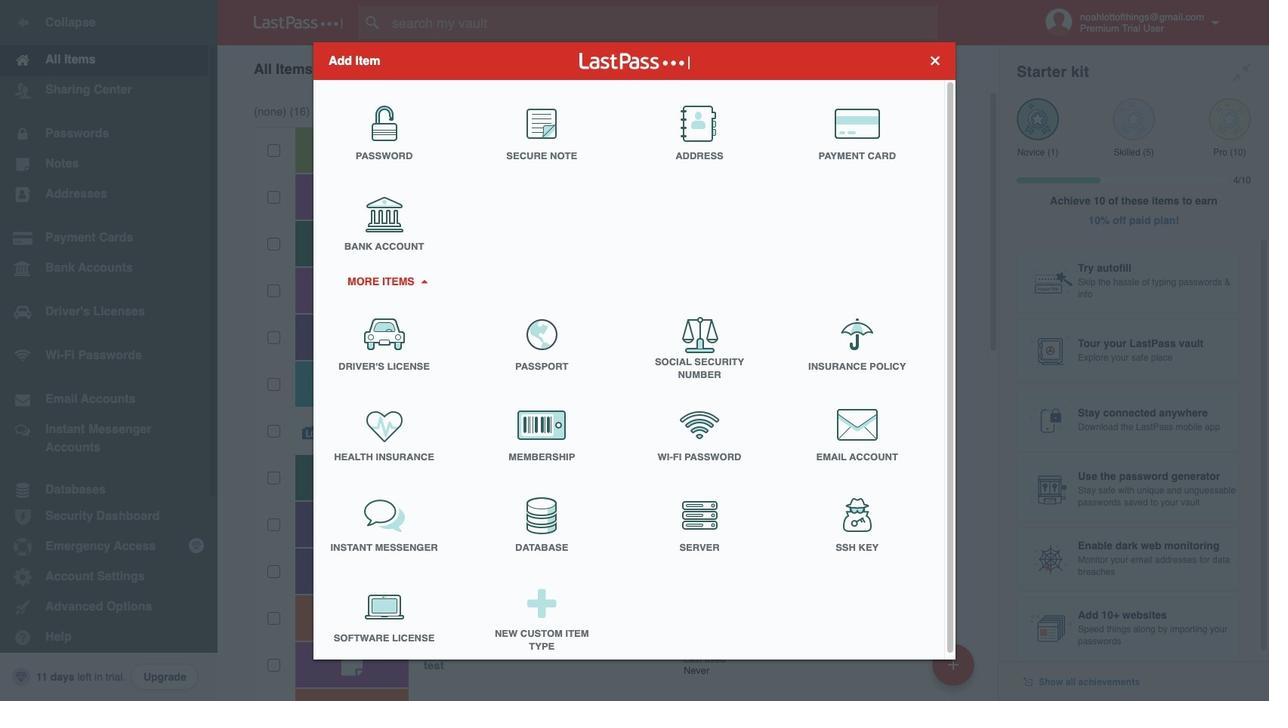 Task type: describe. For each thing, give the bounding box(es) containing it.
new item navigation
[[927, 640, 984, 702]]

caret right image
[[419, 280, 429, 283]]

vault options navigation
[[218, 45, 999, 91]]

lastpass image
[[254, 16, 343, 29]]



Task type: locate. For each thing, give the bounding box(es) containing it.
search my vault text field
[[358, 6, 962, 39]]

main navigation navigation
[[0, 0, 218, 702]]

Search search field
[[358, 6, 962, 39]]

new item image
[[948, 660, 959, 671]]

dialog
[[314, 42, 956, 665]]



Task type: vqa. For each thing, say whether or not it's contained in the screenshot.
dialog
yes



